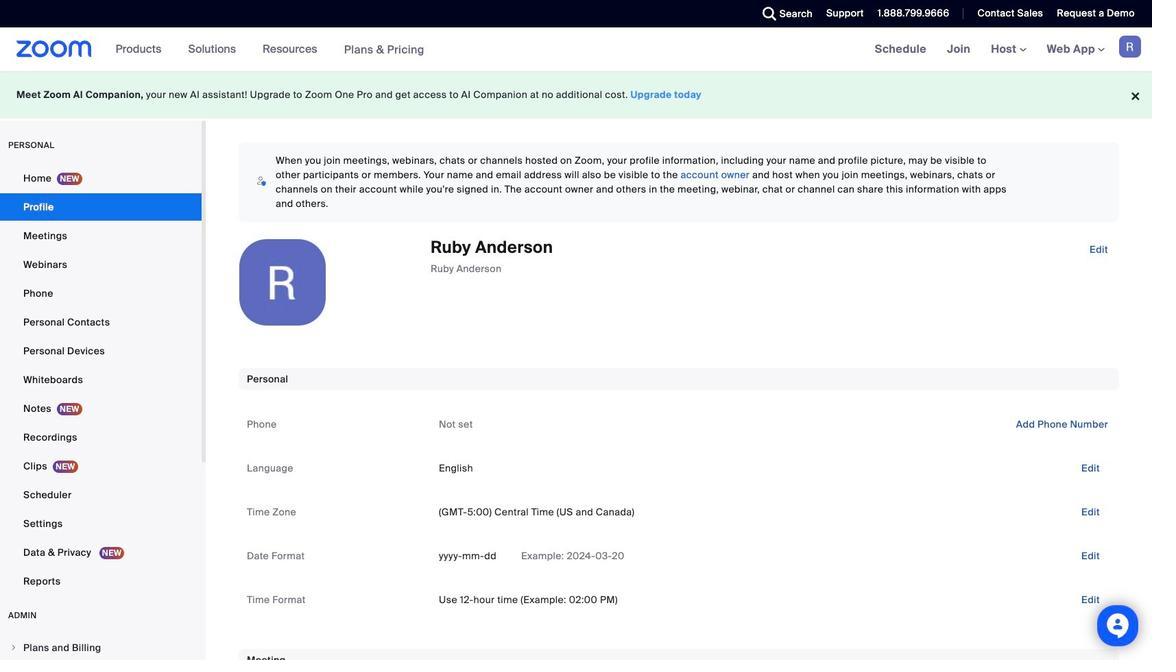 Task type: locate. For each thing, give the bounding box(es) containing it.
banner
[[0, 27, 1152, 72]]

menu item
[[0, 635, 202, 661]]

footer
[[0, 71, 1152, 119]]

user photo image
[[239, 239, 326, 326]]

meetings navigation
[[865, 27, 1152, 72]]



Task type: vqa. For each thing, say whether or not it's contained in the screenshot.
Edit user photo
yes



Task type: describe. For each thing, give the bounding box(es) containing it.
right image
[[10, 644, 18, 652]]

product information navigation
[[105, 27, 435, 72]]

zoom logo image
[[16, 40, 92, 58]]

profile picture image
[[1119, 36, 1141, 58]]

edit user photo image
[[272, 276, 294, 289]]

personal menu menu
[[0, 165, 202, 597]]



